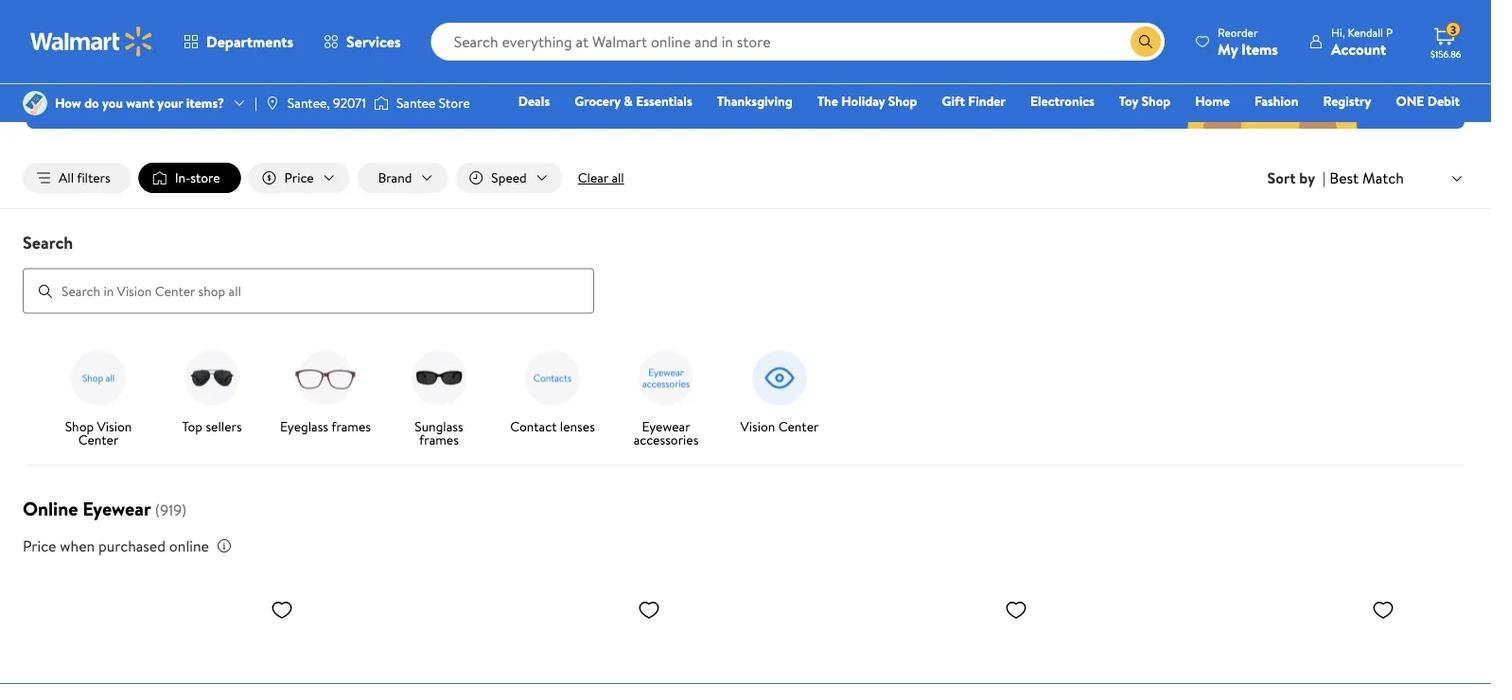 Task type: locate. For each thing, give the bounding box(es) containing it.
registry
[[1323, 92, 1372, 110]]

p
[[1386, 24, 1393, 40]]

0 horizontal spatial center
[[78, 430, 119, 449]]

1 horizontal spatial frames
[[419, 430, 459, 449]]

electronics link
[[1022, 91, 1103, 111]]

1 horizontal spatial  image
[[374, 94, 389, 113]]

legal information image
[[217, 538, 232, 553]]

1 vertical spatial search search field
[[0, 231, 1492, 314]]

search search field containing search
[[0, 231, 1492, 314]]

vision down shop vision center image
[[97, 417, 132, 435]]

contact lenses image
[[519, 344, 587, 412]]

center down shop vision center image
[[78, 430, 119, 449]]

 image left santee,
[[265, 96, 280, 111]]

 image for santee store
[[374, 94, 389, 113]]

shop right holiday
[[888, 92, 918, 110]]

0 vertical spatial eyewear
[[642, 417, 690, 435]]

shop right toy
[[1142, 92, 1171, 110]]

deals
[[518, 92, 550, 110]]

services button
[[309, 19, 416, 64]]

hi, kendall p account
[[1332, 24, 1393, 59]]

0 horizontal spatial frames
[[331, 417, 371, 435]]

eyewear up price when purchased online
[[83, 495, 151, 522]]

grocery & essentials link
[[566, 91, 701, 111]]

speed
[[492, 168, 527, 187]]

1 horizontal spatial &
[[770, 34, 781, 57]]

frames inside sunglass frames
[[419, 430, 459, 449]]

shop vision center
[[65, 417, 132, 449]]

price for price
[[284, 168, 314, 187]]

 image for santee, 92071
[[265, 96, 280, 111]]

0 horizontal spatial vision
[[97, 417, 132, 435]]

0 horizontal spatial |
[[255, 94, 257, 112]]

account
[[1332, 38, 1387, 59]]

frames right eyeglass
[[331, 417, 371, 435]]

reorder
[[1218, 24, 1258, 40]]

price inside dropdown button
[[284, 168, 314, 187]]

eyewear
[[642, 417, 690, 435], [83, 495, 151, 522]]

vision down vision center 'image' in the bottom of the page
[[741, 417, 775, 435]]

eyeglass
[[280, 417, 328, 435]]

1 horizontal spatial |
[[1323, 168, 1326, 188]]

1 vertical spatial price
[[23, 535, 56, 556]]

1 horizontal spatial price
[[284, 168, 314, 187]]

hard candy womens prescription glasses, highbrow image
[[1128, 590, 1403, 684]]

walmart vision center. shop eyewear and more. image
[[27, 0, 1465, 129]]

price left the when
[[23, 535, 56, 556]]

& right grocery
[[624, 92, 633, 110]]

 image right 92071
[[374, 94, 389, 113]]

Search search field
[[431, 23, 1165, 61], [0, 231, 1492, 314]]

center down vision center 'image' in the bottom of the page
[[779, 417, 819, 435]]

walmart+ link
[[1395, 117, 1469, 138]]

the holiday shop
[[817, 92, 918, 110]]

best match button
[[1326, 165, 1469, 190]]

eyewear
[[705, 34, 766, 57]]

eyewear accessories image
[[632, 344, 700, 412]]

thanksgiving link
[[709, 91, 801, 111]]

frames down sunglass frames 'image'
[[419, 430, 459, 449]]

vision center image
[[746, 344, 814, 412]]

by
[[1300, 168, 1316, 188]]

frames
[[331, 417, 371, 435], [419, 430, 459, 449]]

home
[[1196, 92, 1230, 110]]

Walmart Site-Wide search field
[[431, 23, 1165, 61]]

price down santee,
[[284, 168, 314, 187]]

eyewear accessories
[[634, 417, 699, 449]]

0 vertical spatial |
[[255, 94, 257, 112]]

gift finder
[[942, 92, 1006, 110]]

in-store
[[175, 168, 220, 187]]

my
[[1218, 38, 1238, 59]]

shop
[[664, 34, 701, 57], [888, 92, 918, 110], [1142, 92, 1171, 110], [65, 417, 94, 435]]

designer looks for less women's wop69 crystal/gold frames image
[[26, 590, 301, 684]]

center
[[779, 417, 819, 435], [78, 430, 119, 449]]

$156.86
[[1431, 47, 1462, 60]]

vision inside shop vision center
[[97, 417, 132, 435]]

one
[[1396, 92, 1425, 110]]

sunglass frames image
[[405, 344, 473, 412]]

essentials
[[636, 92, 692, 110]]

1 vertical spatial eyewear
[[83, 495, 151, 522]]

0 vertical spatial price
[[284, 168, 314, 187]]

shop left eyewear
[[664, 34, 701, 57]]

| right items?
[[255, 94, 257, 112]]

eyeglass frames image
[[291, 344, 360, 412]]

clear all button
[[570, 163, 632, 193]]

eyewear accessories link
[[617, 344, 715, 450]]

in-
[[175, 168, 190, 187]]

bio eyes women's be226 hibiscus crystal eyeglass frames image
[[394, 590, 668, 684]]

0 horizontal spatial  image
[[265, 96, 280, 111]]

clear all
[[578, 168, 624, 187]]

hi,
[[1332, 24, 1345, 40]]

top sellers link
[[163, 344, 261, 437]]

1 vertical spatial |
[[1323, 168, 1326, 188]]

santee, 92071
[[288, 94, 366, 112]]

toy shop
[[1119, 92, 1171, 110]]

add to favorites list, designer looks for less women's wop69 crystal/gold frames image
[[271, 598, 293, 621]]

 image
[[23, 91, 47, 115]]

0 horizontal spatial &
[[624, 92, 633, 110]]

finder
[[969, 92, 1006, 110]]

the
[[817, 92, 838, 110]]

fashion
[[1255, 92, 1299, 110]]

best
[[1330, 167, 1359, 188]]

& left more. at the right top of the page
[[770, 34, 781, 57]]

registry link
[[1315, 91, 1380, 111]]

| right by
[[1323, 168, 1326, 188]]

gift
[[942, 92, 965, 110]]

sort and filter section element
[[0, 148, 1492, 208]]

one debit link
[[1388, 91, 1469, 111]]

how
[[55, 94, 81, 112]]

eyewear inside eyewear accessories
[[642, 417, 690, 435]]

thanksgiving
[[717, 92, 793, 110]]

&
[[770, 34, 781, 57], [624, 92, 633, 110]]

92071
[[333, 94, 366, 112]]

1 horizontal spatial vision
[[741, 417, 775, 435]]

1 vision from the left
[[97, 417, 132, 435]]

 image
[[374, 94, 389, 113], [265, 96, 280, 111]]

eyewear down eyewear accessories image
[[642, 417, 690, 435]]

price
[[284, 168, 314, 187], [23, 535, 56, 556]]

shop inside "link"
[[888, 92, 918, 110]]

0 horizontal spatial price
[[23, 535, 56, 556]]

|
[[255, 94, 257, 112], [1323, 168, 1326, 188]]

gift finder link
[[934, 91, 1014, 111]]

shop down shop vision center image
[[65, 417, 94, 435]]

purchased
[[98, 535, 166, 556]]

all filters button
[[23, 163, 131, 193]]

sunglass frames link
[[390, 344, 488, 450]]

1 horizontal spatial eyewear
[[642, 417, 690, 435]]

price for price when purchased online
[[23, 535, 56, 556]]

home link
[[1187, 91, 1239, 111]]



Task type: describe. For each thing, give the bounding box(es) containing it.
accessories
[[634, 430, 699, 449]]

reorder my items
[[1218, 24, 1279, 59]]

price when purchased online
[[23, 535, 209, 556]]

add to favorites list, bio eyes women's be226 hibiscus crystal eyeglass frames image
[[638, 598, 661, 621]]

items?
[[186, 94, 224, 112]]

add to favorites list, sean john teacup image
[[1005, 598, 1028, 621]]

(919)
[[155, 499, 187, 520]]

brand button
[[357, 163, 448, 193]]

online eyewear (919)
[[23, 495, 187, 522]]

sellers
[[206, 417, 242, 435]]

santee store
[[396, 94, 470, 112]]

0 vertical spatial search search field
[[431, 23, 1165, 61]]

Search in Vision Center shop all search field
[[23, 268, 594, 314]]

speed button
[[456, 163, 563, 193]]

3
[[1451, 21, 1457, 38]]

lenses
[[560, 417, 595, 435]]

santee
[[396, 94, 436, 112]]

walmart image
[[30, 26, 153, 57]]

departments button
[[168, 19, 309, 64]]

search
[[23, 231, 73, 254]]

search icon image
[[1139, 34, 1154, 49]]

frames for eyeglass frames
[[331, 417, 371, 435]]

sunglass
[[415, 417, 463, 435]]

price button
[[249, 163, 350, 193]]

store
[[439, 94, 470, 112]]

online
[[169, 535, 209, 556]]

vision center link
[[731, 344, 829, 437]]

fashion link
[[1246, 91, 1307, 111]]

match
[[1363, 167, 1404, 188]]

contact
[[510, 417, 557, 435]]

top sellers
[[182, 417, 242, 435]]

electronics
[[1031, 92, 1095, 110]]

shop vision center link
[[49, 344, 148, 450]]

toy shop link
[[1111, 91, 1179, 111]]

walmart+
[[1404, 118, 1460, 137]]

departments
[[206, 31, 293, 52]]

search image
[[38, 284, 53, 299]]

online
[[23, 495, 78, 522]]

1 vertical spatial &
[[624, 92, 633, 110]]

center inside shop vision center
[[78, 430, 119, 449]]

top sellers image
[[178, 344, 246, 412]]

santee,
[[288, 94, 330, 112]]

all
[[59, 168, 74, 187]]

eyeglass frames link
[[276, 344, 375, 437]]

want
[[126, 94, 154, 112]]

the holiday shop link
[[809, 91, 926, 111]]

shop inside shop vision center
[[65, 417, 94, 435]]

your
[[157, 94, 183, 112]]

holiday
[[842, 92, 885, 110]]

more.
[[785, 34, 828, 57]]

sort
[[1268, 168, 1296, 188]]

how do you want your items?
[[55, 94, 224, 112]]

1 horizontal spatial center
[[779, 417, 819, 435]]

sean john teacup image
[[761, 590, 1035, 684]]

0 vertical spatial &
[[770, 34, 781, 57]]

do
[[84, 94, 99, 112]]

services
[[346, 31, 401, 52]]

toy
[[1119, 92, 1139, 110]]

in-store button
[[139, 163, 241, 193]]

brand
[[378, 168, 412, 187]]

deals link
[[510, 91, 559, 111]]

clear
[[578, 168, 609, 187]]

2 vision from the left
[[741, 417, 775, 435]]

best match
[[1330, 167, 1404, 188]]

| inside sort and filter section 'element'
[[1323, 168, 1326, 188]]

contact lenses
[[510, 417, 595, 435]]

items
[[1242, 38, 1279, 59]]

0 horizontal spatial eyewear
[[83, 495, 151, 522]]

grocery
[[575, 92, 621, 110]]

kendall
[[1348, 24, 1384, 40]]

add to favorites list, hard candy womens prescription glasses, highbrow image
[[1372, 598, 1395, 621]]

all
[[612, 168, 624, 187]]

all filters
[[59, 168, 110, 187]]

sunglass frames
[[415, 417, 463, 449]]

frames for sunglass frames
[[419, 430, 459, 449]]

grocery & essentials
[[575, 92, 692, 110]]

shop vision center image
[[64, 344, 132, 412]]

when
[[60, 535, 95, 556]]

one debit walmart+
[[1396, 92, 1460, 137]]

you
[[102, 94, 123, 112]]

store
[[190, 168, 220, 187]]

debit
[[1428, 92, 1460, 110]]

vision center
[[741, 417, 819, 435]]

filters
[[77, 168, 110, 187]]



Task type: vqa. For each thing, say whether or not it's contained in the screenshot.
'Speed' Dropdown Button
yes



